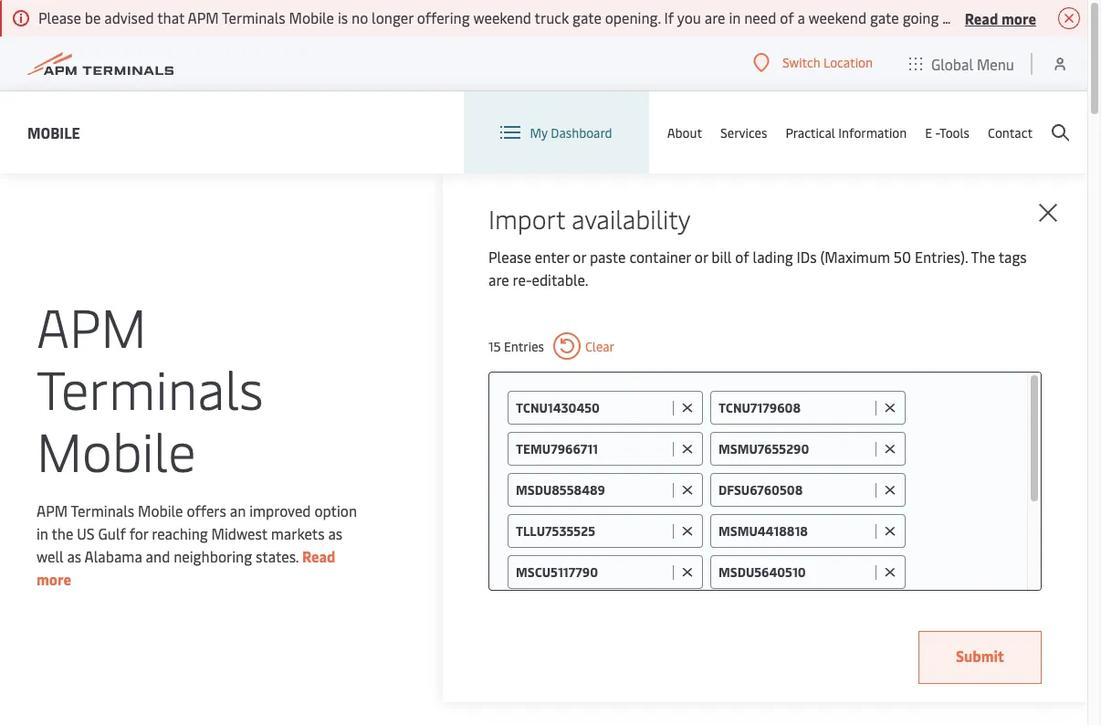 Task type: vqa. For each thing, say whether or not it's contained in the screenshot.
Location
yes



Task type: locate. For each thing, give the bounding box(es) containing it.
and
[[146, 546, 170, 566]]

gate
[[573, 7, 602, 27], [871, 7, 900, 27]]

in left need on the right of page
[[729, 7, 741, 27]]

1 horizontal spatial or
[[695, 247, 708, 267]]

submit
[[956, 646, 1005, 666]]

neighboring
[[174, 546, 252, 566]]

Entered ID text field
[[516, 399, 669, 417], [516, 440, 669, 458], [516, 481, 669, 499], [719, 481, 872, 499], [719, 564, 872, 581]]

1 vertical spatial as
[[67, 546, 81, 566]]

0 horizontal spatial gate
[[573, 7, 602, 27]]

1 vertical spatial more
[[37, 569, 71, 589]]

entries
[[504, 338, 544, 355]]

e
[[926, 124, 933, 141]]

or left bill
[[695, 247, 708, 267]]

apm
[[188, 7, 219, 27], [37, 289, 147, 361], [37, 500, 68, 520]]

apm for apm terminals mobile offers an improved option in the us gulf for reaching midwest markets as well as alabama and neighboring states.
[[37, 500, 68, 520]]

read more
[[965, 8, 1037, 28], [37, 546, 336, 589]]

more left email in the right of the page
[[1002, 8, 1037, 28]]

bill
[[712, 247, 732, 267]]

1 gate from the left
[[573, 7, 602, 27]]

0 horizontal spatial please
[[38, 7, 81, 27]]

2 vertical spatial apm
[[37, 500, 68, 520]]

please for please enter or paste container or bill of lading ids (maximum 50 entries). the tags are re-editable.
[[489, 247, 532, 267]]

read left please
[[965, 8, 999, 28]]

as right well
[[67, 546, 81, 566]]

in left the
[[37, 523, 48, 543]]

0 vertical spatial are
[[705, 7, 726, 27]]

-
[[936, 124, 940, 141]]

or right enter
[[573, 247, 587, 267]]

please inside please enter or paste container or bill of lading ids (maximum 50 entries). the tags are re-editable.
[[489, 247, 532, 267]]

please left be
[[38, 7, 81, 27]]

container
[[630, 247, 691, 267]]

terminals inside apm terminals mobile offers an improved option in the us gulf for reaching midwest markets as well as alabama and neighboring states.
[[71, 500, 134, 520]]

e -tools
[[926, 124, 970, 141]]

are
[[705, 7, 726, 27], [489, 269, 510, 290]]

please
[[38, 7, 81, 27], [489, 247, 532, 267]]

1 horizontal spatial more
[[1002, 8, 1037, 28]]

1 horizontal spatial read more
[[965, 8, 1037, 28]]

be
[[85, 7, 101, 27]]

0 horizontal spatial read more
[[37, 546, 336, 589]]

read
[[965, 8, 999, 28], [302, 546, 336, 566]]

paste
[[590, 247, 626, 267]]

of
[[780, 7, 794, 27], [736, 247, 750, 267]]

enter
[[535, 247, 570, 267]]

weekend left truck
[[474, 7, 532, 27]]

for
[[129, 523, 148, 543]]

1 horizontal spatial as
[[328, 523, 343, 543]]

more down well
[[37, 569, 71, 589]]

0 vertical spatial as
[[328, 523, 343, 543]]

0 vertical spatial read
[[965, 8, 999, 28]]

1 vertical spatial read
[[302, 546, 336, 566]]

contact button
[[988, 91, 1033, 174]]

gate right truck
[[573, 7, 602, 27]]

offers
[[187, 500, 226, 520]]

email
[[1048, 7, 1084, 27]]

terminals
[[222, 7, 286, 27], [37, 351, 264, 423], [71, 500, 134, 520]]

more inside read more button
[[1002, 8, 1037, 28]]

1 vertical spatial are
[[489, 269, 510, 290]]

are left "re-"
[[489, 269, 510, 290]]

about
[[667, 124, 703, 141]]

please up "re-"
[[489, 247, 532, 267]]

that
[[157, 7, 185, 27]]

e -tools button
[[926, 91, 970, 174]]

switch
[[783, 54, 821, 71]]

menu
[[977, 53, 1015, 74]]

close alert image
[[1059, 7, 1081, 29]]

a
[[798, 7, 806, 27]]

advised
[[104, 7, 154, 27]]

2 vertical spatial terminals
[[71, 500, 134, 520]]

mobile inside apm terminals mobile offers an improved option in the us gulf for reaching midwest markets as well as alabama and neighboring states.
[[138, 500, 183, 520]]

clear
[[586, 338, 615, 355]]

0 vertical spatial apm
[[188, 7, 219, 27]]

2 or from the left
[[695, 247, 708, 267]]

1 vertical spatial terminals
[[37, 351, 264, 423]]

more for read more link
[[37, 569, 71, 589]]

well
[[37, 546, 64, 566]]

is
[[338, 7, 348, 27]]

apm inside apm terminals mobile
[[37, 289, 147, 361]]

read more link
[[37, 546, 336, 589]]

1 vertical spatial please
[[489, 247, 532, 267]]

are inside please enter or paste container or bill of lading ids (maximum 50 entries). the tags are re-editable.
[[489, 269, 510, 290]]

0 horizontal spatial are
[[489, 269, 510, 290]]

in
[[729, 7, 741, 27], [37, 523, 48, 543]]

read inside read more link
[[302, 546, 336, 566]]

apm terminals mobile offers an improved option in the us gulf for reaching midwest markets as well as alabama and neighboring states.
[[37, 500, 357, 566]]

import availability
[[489, 201, 691, 236]]

if
[[665, 7, 674, 27]]

1 vertical spatial read more
[[37, 546, 336, 589]]

1 horizontal spatial are
[[705, 7, 726, 27]]

read inside read more button
[[965, 8, 999, 28]]

about button
[[667, 91, 703, 174]]

editable.
[[532, 269, 589, 290]]

global
[[932, 53, 974, 74]]

1 horizontal spatial of
[[780, 7, 794, 27]]

or
[[573, 247, 587, 267], [695, 247, 708, 267]]

gate left going
[[871, 7, 900, 27]]

1 horizontal spatial please
[[489, 247, 532, 267]]

1 weekend from the left
[[474, 7, 532, 27]]

are right you
[[705, 7, 726, 27]]

read more up menu
[[965, 8, 1037, 28]]

read down markets
[[302, 546, 336, 566]]

0 vertical spatial more
[[1002, 8, 1037, 28]]

of left a
[[780, 7, 794, 27]]

1 horizontal spatial gate
[[871, 7, 900, 27]]

availability
[[572, 201, 691, 236]]

mobile inside apm terminals mobile
[[37, 413, 196, 486]]

more
[[1002, 8, 1037, 28], [37, 569, 71, 589]]

location
[[824, 54, 873, 71]]

1 horizontal spatial in
[[729, 7, 741, 27]]

0 horizontal spatial weekend
[[474, 7, 532, 27]]

forward,
[[943, 7, 998, 27]]

1 horizontal spatial read
[[965, 8, 999, 28]]

2 gate from the left
[[871, 7, 900, 27]]

0 horizontal spatial read
[[302, 546, 336, 566]]

going
[[903, 7, 939, 27]]

dashboard
[[551, 124, 613, 141]]

practical
[[786, 124, 836, 141]]

more for read more button
[[1002, 8, 1037, 28]]

0 horizontal spatial of
[[736, 247, 750, 267]]

Entered ID text field
[[719, 399, 872, 417], [719, 440, 872, 458], [516, 523, 669, 540], [719, 523, 872, 540], [516, 564, 669, 581]]

weekend
[[474, 7, 532, 27], [809, 7, 867, 27]]

improved
[[250, 500, 311, 520]]

1 vertical spatial in
[[37, 523, 48, 543]]

import
[[489, 201, 565, 236]]

please for please be advised that apm terminals mobile is no longer offering weekend truck gate opening. if you are in need of a weekend gate going forward, please email
[[38, 7, 81, 27]]

reaching
[[152, 523, 208, 543]]

apm for apm terminals mobile
[[37, 289, 147, 361]]

as down "option"
[[328, 523, 343, 543]]

more inside read more
[[37, 569, 71, 589]]

submit button
[[919, 631, 1042, 684]]

0 vertical spatial please
[[38, 7, 81, 27]]

0 horizontal spatial or
[[573, 247, 587, 267]]

0 vertical spatial read more
[[965, 8, 1037, 28]]

1 vertical spatial of
[[736, 247, 750, 267]]

of right bill
[[736, 247, 750, 267]]

switch location button
[[754, 53, 873, 73]]

mobile link
[[27, 121, 80, 144]]

read for read more link
[[302, 546, 336, 566]]

longer
[[372, 7, 414, 27]]

weekend right a
[[809, 7, 867, 27]]

0 horizontal spatial more
[[37, 569, 71, 589]]

apm inside apm terminals mobile offers an improved option in the us gulf for reaching midwest markets as well as alabama and neighboring states.
[[37, 500, 68, 520]]

please
[[1002, 7, 1044, 27]]

us
[[77, 523, 95, 543]]

read more down reaching
[[37, 546, 336, 589]]

need
[[745, 7, 777, 27]]

read more for read more button
[[965, 8, 1037, 28]]

0 horizontal spatial in
[[37, 523, 48, 543]]

0 horizontal spatial as
[[67, 546, 81, 566]]

1 horizontal spatial weekend
[[809, 7, 867, 27]]

apm terminals mobile
[[37, 289, 264, 486]]

mobile
[[289, 7, 334, 27], [27, 122, 80, 142], [37, 413, 196, 486], [138, 500, 183, 520]]

1 vertical spatial apm
[[37, 289, 147, 361]]



Task type: describe. For each thing, give the bounding box(es) containing it.
contact
[[988, 124, 1033, 141]]

offering
[[417, 7, 470, 27]]

of inside please enter or paste container or bill of lading ids (maximum 50 entries). the tags are re-editable.
[[736, 247, 750, 267]]

midwest
[[212, 523, 268, 543]]

switch location
[[783, 54, 873, 71]]

an
[[230, 500, 246, 520]]

read more for read more link
[[37, 546, 336, 589]]

alabama
[[85, 546, 142, 566]]

50
[[894, 247, 912, 267]]

in inside apm terminals mobile offers an improved option in the us gulf for reaching midwest markets as well as alabama and neighboring states.
[[37, 523, 48, 543]]

truck
[[535, 7, 569, 27]]

clear button
[[554, 333, 615, 360]]

0 vertical spatial of
[[780, 7, 794, 27]]

opening.
[[605, 7, 661, 27]]

information
[[839, 124, 907, 141]]

my dashboard button
[[501, 91, 613, 174]]

2 weekend from the left
[[809, 7, 867, 27]]

please be advised that apm terminals mobile is no longer offering weekend truck gate opening. if you are in need of a weekend gate going forward, please email
[[38, 7, 1087, 27]]

15
[[489, 338, 501, 355]]

the
[[972, 247, 996, 267]]

please enter or paste container or bill of lading ids (maximum 50 entries). the tags are re-editable.
[[489, 247, 1027, 290]]

terminals for apm terminals mobile
[[37, 351, 264, 423]]

the
[[52, 523, 73, 543]]

option
[[315, 500, 357, 520]]

markets
[[271, 523, 325, 543]]

0 vertical spatial in
[[729, 7, 741, 27]]

you
[[678, 7, 701, 27]]

entries).
[[915, 247, 968, 267]]

15 entries
[[489, 338, 544, 355]]

1 or from the left
[[573, 247, 587, 267]]

(maximum
[[821, 247, 891, 267]]

services
[[721, 124, 768, 141]]

services button
[[721, 91, 768, 174]]

global menu button
[[892, 36, 1033, 91]]

lading
[[753, 247, 794, 267]]

tags
[[999, 247, 1027, 267]]

my
[[530, 124, 548, 141]]

tools
[[940, 124, 970, 141]]

read for read more button
[[965, 8, 999, 28]]

no
[[352, 7, 368, 27]]

0 vertical spatial terminals
[[222, 7, 286, 27]]

read more button
[[965, 6, 1037, 29]]

states.
[[256, 546, 299, 566]]

gulf
[[98, 523, 126, 543]]

global menu
[[932, 53, 1015, 74]]

practical information
[[786, 124, 907, 141]]

my dashboard
[[530, 124, 613, 141]]

ids
[[797, 247, 817, 267]]

terminals for apm terminals mobile offers an improved option in the us gulf for reaching midwest markets as well as alabama and neighboring states.
[[71, 500, 134, 520]]

re-
[[513, 269, 532, 290]]

practical information button
[[786, 91, 907, 174]]



